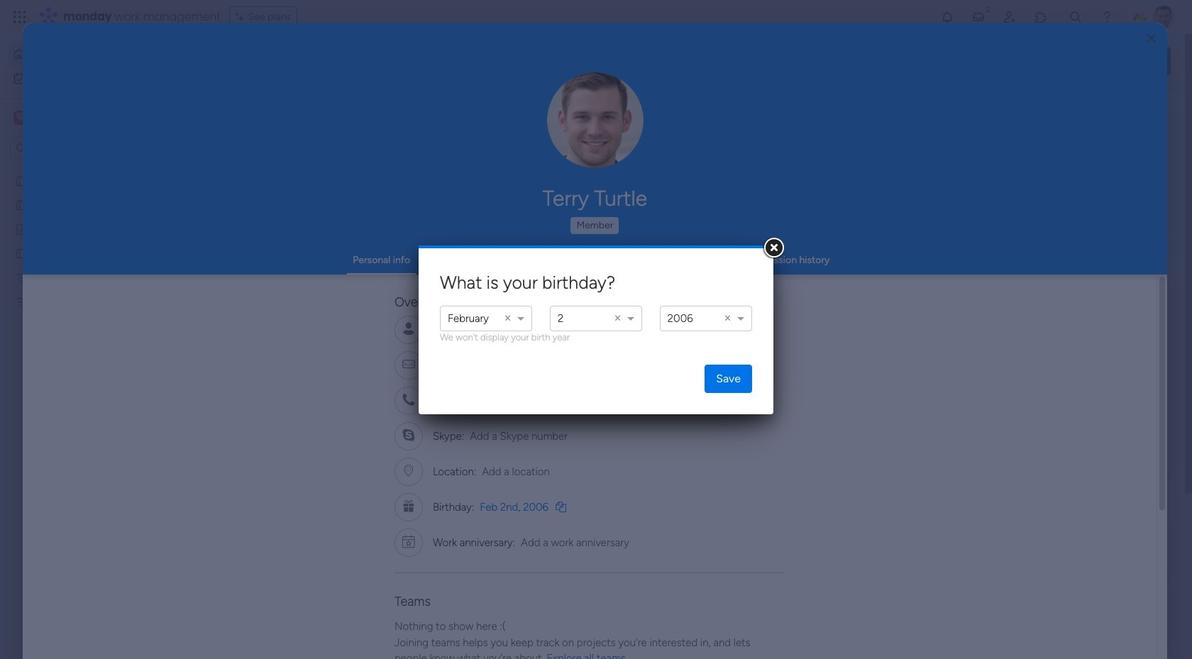 Task type: vqa. For each thing, say whether or not it's contained in the screenshot.
second component icon from the left
yes



Task type: describe. For each thing, give the bounding box(es) containing it.
invite members image
[[1003, 10, 1017, 24]]

2 image
[[983, 1, 995, 17]]

select product image
[[13, 10, 27, 24]]

search everything image
[[1069, 10, 1084, 24]]

update feed image
[[972, 10, 986, 24]]

close image
[[1148, 33, 1157, 44]]

notifications image
[[941, 10, 955, 24]]

help center element
[[959, 586, 1172, 642]]

help image
[[1101, 10, 1115, 24]]

add to favorites image
[[885, 260, 900, 274]]

terry turtle image
[[1153, 6, 1176, 28]]

1 horizontal spatial copied! image
[[556, 502, 567, 512]]

1 component image from the left
[[237, 282, 250, 294]]

public dashboard image
[[15, 222, 28, 236]]

2 component image from the left
[[469, 282, 482, 294]]

1 workspace image from the left
[[13, 110, 28, 126]]



Task type: locate. For each thing, give the bounding box(es) containing it.
1 vertical spatial copied! image
[[556, 502, 567, 512]]

see plans image
[[236, 9, 248, 25]]

add to favorites image
[[421, 433, 435, 448]]

2 workspace image from the left
[[16, 110, 25, 126]]

monday marketplace image
[[1035, 10, 1049, 24]]

1 horizontal spatial component image
[[469, 282, 482, 294]]

templates image image
[[971, 286, 1159, 384]]

getting started element
[[959, 517, 1172, 574]]

list box
[[0, 166, 181, 505]]

0 vertical spatial copied! image
[[528, 324, 538, 335]]

quick search results list box
[[219, 133, 924, 495]]

copied! image
[[528, 324, 538, 335], [556, 502, 567, 512]]

public board image
[[15, 174, 28, 187], [15, 246, 28, 260], [237, 259, 253, 275], [469, 259, 485, 275]]

0 horizontal spatial copied! image
[[528, 324, 538, 335]]

workspace image
[[13, 110, 28, 126], [16, 110, 25, 126]]

dapulse x slim image
[[1150, 103, 1167, 120]]

option
[[0, 168, 181, 171], [448, 312, 489, 325], [558, 312, 564, 325], [668, 312, 693, 325]]

0 horizontal spatial component image
[[237, 282, 250, 294]]

public board image
[[15, 198, 28, 212]]

component image
[[237, 282, 250, 294], [469, 282, 482, 294]]



